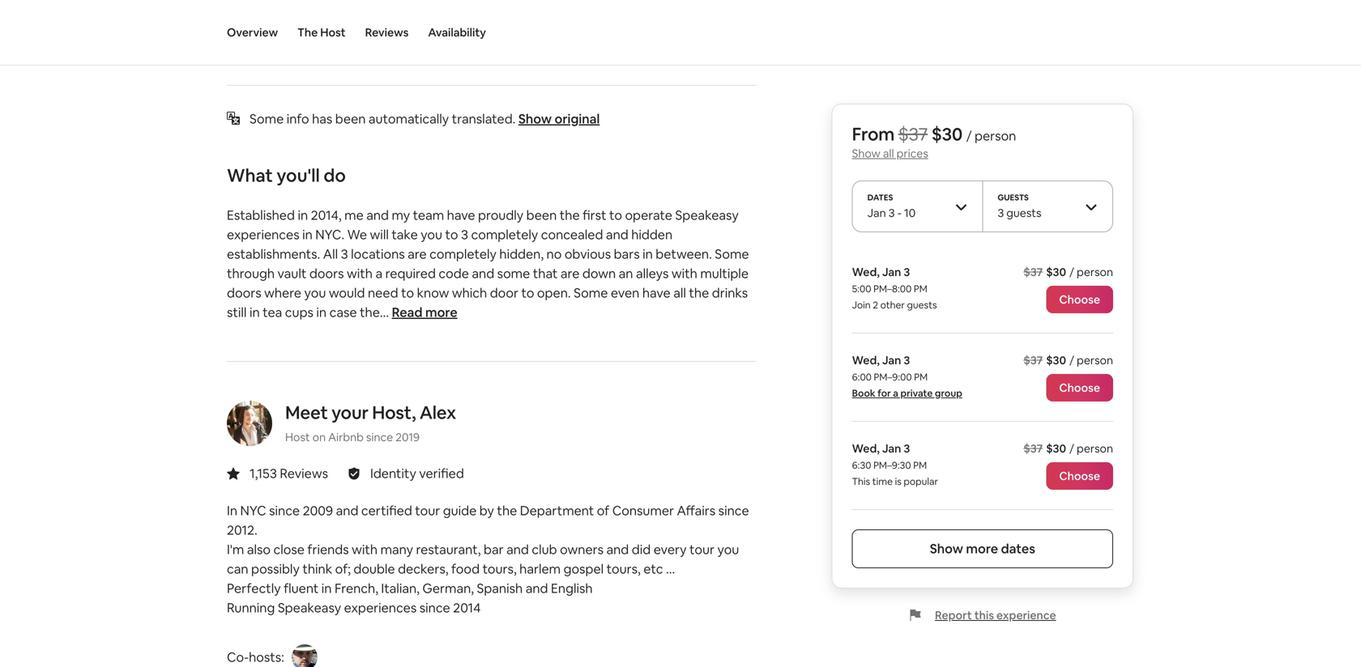 Task type: locate. For each thing, give the bounding box(es) containing it.
more left dates
[[966, 541, 999, 558]]

the left drinks
[[689, 285, 709, 302]]

choose for wed, jan 3 5:00 pm–8:00 pm join 2 other guests
[[1060, 293, 1101, 307]]

person inside from $37 $30 / person show all prices
[[975, 128, 1017, 144]]

bar
[[484, 542, 504, 558]]

3 choose link from the top
[[1047, 463, 1114, 490]]

you right every
[[718, 542, 740, 558]]

reviews right the host button
[[365, 25, 409, 40]]

jan up pm–9:30
[[883, 442, 902, 456]]

0 horizontal spatial some
[[250, 111, 284, 127]]

tours, up spanish
[[483, 561, 517, 578]]

0 vertical spatial pm
[[914, 283, 928, 295]]

1 horizontal spatial are
[[561, 265, 580, 282]]

completely
[[471, 227, 538, 243], [430, 246, 497, 263]]

/ for wed, jan 3 5:00 pm–8:00 pm join 2 other guests
[[1070, 265, 1075, 280]]

show left original
[[519, 111, 552, 127]]

wed, jan 3 5:00 pm–8:00 pm join 2 other guests
[[852, 265, 937, 312]]

wed, jan 3 6:00 pm–9:00 pm book for a private group
[[852, 353, 963, 400]]

1 horizontal spatial doors
[[310, 265, 344, 282]]

pm up private
[[914, 371, 928, 384]]

food
[[451, 561, 480, 578]]

3 wed, from the top
[[852, 442, 880, 456]]

host inside meet your host, alex host on airbnb since 2019
[[285, 430, 310, 445]]

0 vertical spatial guests
[[1007, 206, 1042, 220]]

jan for 5:00
[[883, 265, 902, 280]]

1 horizontal spatial been
[[527, 207, 557, 224]]

prices
[[897, 146, 929, 161]]

and left did
[[607, 542, 629, 558]]

/ for wed, jan 3 6:00 pm–9:00 pm book for a private group
[[1070, 353, 1075, 368]]

0 vertical spatial show
[[519, 111, 552, 127]]

3 $37 $30 / person from the top
[[1024, 442, 1114, 456]]

private
[[901, 387, 933, 400]]

2 vertical spatial choose
[[1060, 469, 1101, 484]]

is
[[895, 476, 902, 488]]

from
[[852, 123, 895, 146]]

1 vertical spatial speakeasy
[[278, 600, 341, 617]]

jan for 6:30
[[883, 442, 902, 456]]

wed, up 5:00
[[852, 265, 880, 280]]

in
[[298, 207, 308, 224], [302, 227, 313, 243], [643, 246, 653, 263], [250, 304, 260, 321], [316, 304, 327, 321], [322, 581, 332, 597]]

2 vertical spatial the
[[497, 503, 517, 520]]

the host
[[298, 25, 346, 40]]

$30 for wed, jan 3 6:30 pm–9:30 pm this time is popular
[[1047, 442, 1067, 456]]

/ for wed, jan 3 6:30 pm–9:30 pm this time is popular
[[1070, 442, 1075, 456]]

pm inside wed, jan 3 6:00 pm–9:00 pm book for a private group
[[914, 371, 928, 384]]

1 vertical spatial you
[[304, 285, 326, 302]]

0 horizontal spatial show
[[519, 111, 552, 127]]

you up cups
[[304, 285, 326, 302]]

2 vertical spatial show
[[930, 541, 964, 558]]

0 vertical spatial tour
[[415, 503, 440, 520]]

jan
[[868, 206, 886, 220], [883, 265, 902, 280], [883, 353, 902, 368], [883, 442, 902, 456]]

code
[[439, 265, 469, 282]]

since
[[366, 430, 393, 445], [269, 503, 300, 520], [719, 503, 749, 520], [420, 600, 450, 617]]

you inside the in nyc since 2009 and certified tour guide by the department of consumer affairs since 2012. i'm also close friends with many restaurant, bar and club owners and did every tour you can possibly think of; double deckers, food tours, harlem gospel tours, etc ... perfectly fluent in french, italian, german, spanish and english running speakeasy experiences since 2014
[[718, 542, 740, 558]]

1 vertical spatial wed,
[[852, 353, 880, 368]]

$37 $30 / person for wed, jan 3 5:00 pm–8:00 pm join 2 other guests
[[1024, 265, 1114, 280]]

to right door
[[522, 285, 535, 302]]

doors down all
[[310, 265, 344, 282]]

0 horizontal spatial reviews
[[280, 466, 328, 482]]

jan inside dates jan 3 - 10
[[868, 206, 886, 220]]

0 vertical spatial choose
[[1060, 293, 1101, 307]]

experiences inside established in 2014, me and my team have proudly been the first to operate speakeasy experiences in nyc. we will take you to 3 completely concealed and hidden establishments. all 3 locations are completely hidden, no obvious bars in between. some through vault doors with a required code and some that are down an alleys with multiple doors where you would need to know which door to open. some even have all the drinks still in tea cups in case the…
[[227, 227, 300, 243]]

0 vertical spatial choose link
[[1047, 286, 1114, 314]]

wed, for wed, jan 3 5:00 pm–8:00 pm join 2 other guests
[[852, 265, 880, 280]]

$30
[[932, 123, 963, 146], [1047, 265, 1067, 280], [1047, 353, 1067, 368], [1047, 442, 1067, 456]]

host right the
[[320, 25, 346, 40]]

french,
[[335, 581, 378, 597]]

1 vertical spatial experiences
[[344, 600, 417, 617]]

0 vertical spatial speakeasy
[[676, 207, 739, 224]]

0 vertical spatial $37 $30 / person
[[1024, 265, 1114, 280]]

0 vertical spatial been
[[335, 111, 366, 127]]

5:00
[[852, 283, 872, 295]]

pm for wed, jan 3 6:30 pm–9:30 pm this time is popular
[[914, 460, 927, 472]]

pm for wed, jan 3 6:00 pm–9:00 pm book for a private group
[[914, 371, 928, 384]]

overview button
[[227, 0, 278, 65]]

0 horizontal spatial guests
[[907, 299, 937, 312]]

in left nyc.
[[302, 227, 313, 243]]

0 horizontal spatial experiences
[[227, 227, 300, 243]]

2009
[[303, 503, 333, 520]]

where
[[264, 285, 302, 302]]

tour
[[415, 503, 440, 520], [690, 542, 715, 558]]

my
[[392, 207, 410, 224]]

translated.
[[452, 111, 516, 127]]

with inside the in nyc since 2009 and certified tour guide by the department of consumer affairs since 2012. i'm also close friends with many restaurant, bar and club owners and did every tour you can possibly think of; double deckers, food tours, harlem gospel tours, etc ... perfectly fluent in french, italian, german, spanish and english running speakeasy experiences since 2014
[[352, 542, 378, 558]]

1 vertical spatial more
[[966, 541, 999, 558]]

/ inside from $37 $30 / person show all prices
[[967, 128, 972, 144]]

$37 inside from $37 $30 / person show all prices
[[899, 123, 928, 146]]

2 choose from the top
[[1060, 381, 1101, 396]]

a
[[376, 265, 383, 282], [893, 387, 899, 400]]

in down hidden
[[643, 246, 653, 263]]

3 left -
[[889, 206, 895, 220]]

2 wed, from the top
[[852, 353, 880, 368]]

1 vertical spatial some
[[715, 246, 749, 263]]

more down know
[[425, 304, 458, 321]]

0 horizontal spatial host
[[285, 430, 310, 445]]

person for wed, jan 3 6:00 pm–9:00 pm book for a private group
[[1077, 353, 1114, 368]]

1 vertical spatial completely
[[430, 246, 497, 263]]

experiences
[[227, 227, 300, 243], [344, 600, 417, 617]]

tours, down did
[[607, 561, 641, 578]]

alleys
[[636, 265, 669, 282]]

0 horizontal spatial tours,
[[483, 561, 517, 578]]

2 vertical spatial $37 $30 / person
[[1024, 442, 1114, 456]]

0 vertical spatial reviews
[[365, 25, 409, 40]]

since left the 2019 at the left
[[366, 430, 393, 445]]

choose for wed, jan 3 6:30 pm–9:30 pm this time is popular
[[1060, 469, 1101, 484]]

learn more about the host, lyonel. image
[[292, 645, 318, 668]]

1 vertical spatial a
[[893, 387, 899, 400]]

1 vertical spatial are
[[561, 265, 580, 282]]

0 horizontal spatial a
[[376, 265, 383, 282]]

verified
[[419, 466, 464, 482]]

you down team
[[421, 227, 443, 243]]

more for read
[[425, 304, 458, 321]]

1 horizontal spatial guests
[[1007, 206, 1042, 220]]

$37 $30 / person for wed, jan 3 6:00 pm–9:00 pm book for a private group
[[1024, 353, 1114, 368]]

and
[[367, 207, 389, 224], [606, 227, 629, 243], [472, 265, 495, 282], [336, 503, 359, 520], [507, 542, 529, 558], [607, 542, 629, 558], [526, 581, 548, 597]]

3 right all
[[341, 246, 348, 263]]

first
[[583, 207, 607, 224]]

pm inside 'wed, jan 3 5:00 pm–8:00 pm join 2 other guests'
[[914, 283, 928, 295]]

reviews down 'on'
[[280, 466, 328, 482]]

1 vertical spatial been
[[527, 207, 557, 224]]

been right has
[[335, 111, 366, 127]]

wed, inside wed, jan 3 6:00 pm–9:00 pm book for a private group
[[852, 353, 880, 368]]

speakeasy inside established in 2014, me and my team have proudly been the first to operate speakeasy experiences in nyc. we will take you to 3 completely concealed and hidden establishments. all 3 locations are completely hidden, no obvious bars in between. some through vault doors with a required code and some that are down an alleys with multiple doors where you would need to know which door to open. some even have all the drinks still in tea cups in case the…
[[676, 207, 739, 224]]

10
[[904, 206, 916, 220]]

what
[[227, 164, 273, 187]]

in left 2014,
[[298, 207, 308, 224]]

2 vertical spatial choose link
[[1047, 463, 1114, 490]]

speakeasy
[[676, 207, 739, 224], [278, 600, 341, 617]]

are right that
[[561, 265, 580, 282]]

1 choose from the top
[[1060, 293, 1101, 307]]

show down from
[[852, 146, 881, 161]]

dates
[[1001, 541, 1036, 558]]

co-hosts:
[[227, 650, 284, 666]]

to up the read
[[401, 285, 414, 302]]

english
[[551, 581, 593, 597]]

with
[[347, 265, 373, 282], [672, 265, 698, 282], [352, 542, 378, 558]]

3 up code
[[461, 227, 469, 243]]

wed, up 6:30
[[852, 442, 880, 456]]

some up multiple
[[715, 246, 749, 263]]

super storytelling
[[279, 23, 387, 40]]

a down locations
[[376, 265, 383, 282]]

on
[[313, 430, 326, 445]]

automatically
[[369, 111, 449, 127]]

guests right other
[[907, 299, 937, 312]]

1 horizontal spatial experiences
[[344, 600, 417, 617]]

a right for
[[893, 387, 899, 400]]

choose link for wed, jan 3 5:00 pm–8:00 pm join 2 other guests
[[1047, 286, 1114, 314]]

harlem
[[520, 561, 561, 578]]

0 vertical spatial more
[[425, 304, 458, 321]]

and up bars
[[606, 227, 629, 243]]

between.
[[656, 246, 712, 263]]

italian,
[[381, 581, 420, 597]]

wed, up '6:00'
[[852, 353, 880, 368]]

1 vertical spatial host
[[285, 430, 310, 445]]

2 vertical spatial you
[[718, 542, 740, 558]]

1 vertical spatial have
[[643, 285, 671, 302]]

speakeasy inside the in nyc since 2009 and certified tour guide by the department of consumer affairs since 2012. i'm also close friends with many restaurant, bar and club owners and did every tour you can possibly think of; double deckers, food tours, harlem gospel tours, etc ... perfectly fluent in french, italian, german, spanish and english running speakeasy experiences since 2014
[[278, 600, 341, 617]]

2 $37 $30 / person from the top
[[1024, 353, 1114, 368]]

pm up popular
[[914, 460, 927, 472]]

1 horizontal spatial some
[[574, 285, 608, 302]]

0 horizontal spatial doors
[[227, 285, 262, 302]]

have right team
[[447, 207, 475, 224]]

in left tea
[[250, 304, 260, 321]]

1 tours, from the left
[[483, 561, 517, 578]]

0 horizontal spatial you
[[304, 285, 326, 302]]

also
[[247, 542, 271, 558]]

1 vertical spatial doors
[[227, 285, 262, 302]]

1 horizontal spatial all
[[883, 146, 895, 161]]

$37 $30 / person
[[1024, 265, 1114, 280], [1024, 353, 1114, 368], [1024, 442, 1114, 456]]

through
[[227, 265, 275, 282]]

are up required at the left of page
[[408, 246, 427, 263]]

2 vertical spatial wed,
[[852, 442, 880, 456]]

the inside the in nyc since 2009 and certified tour guide by the department of consumer affairs since 2012. i'm also close friends with many restaurant, bar and club owners and did every tour you can possibly think of; double deckers, food tours, harlem gospel tours, etc ... perfectly fluent in french, italian, german, spanish and english running speakeasy experiences since 2014
[[497, 503, 517, 520]]

host left 'on'
[[285, 430, 310, 445]]

in down think
[[322, 581, 332, 597]]

wed, inside wed, jan 3 6:30 pm–9:30 pm this time is popular
[[852, 442, 880, 456]]

some left info on the left of the page
[[250, 111, 284, 127]]

$30 inside from $37 $30 / person show all prices
[[932, 123, 963, 146]]

restaurant,
[[416, 542, 481, 558]]

1 horizontal spatial tour
[[690, 542, 715, 558]]

0 horizontal spatial more
[[425, 304, 458, 321]]

jan up pm–8:00
[[883, 265, 902, 280]]

0 vertical spatial experiences
[[227, 227, 300, 243]]

some down down on the top of the page
[[574, 285, 608, 302]]

0 vertical spatial all
[[883, 146, 895, 161]]

pm right pm–8:00
[[914, 283, 928, 295]]

1 choose link from the top
[[1047, 286, 1114, 314]]

read more
[[392, 304, 458, 321]]

1 vertical spatial reviews
[[280, 466, 328, 482]]

alex
[[420, 402, 456, 425]]

jan inside wed, jan 3 6:30 pm–9:30 pm this time is popular
[[883, 442, 902, 456]]

the
[[560, 207, 580, 224], [689, 285, 709, 302], [497, 503, 517, 520]]

doors down through
[[227, 285, 262, 302]]

jan inside wed, jan 3 6:00 pm–9:00 pm book for a private group
[[883, 353, 902, 368]]

with down between.
[[672, 265, 698, 282]]

all inside established in 2014, me and my team have proudly been the first to operate speakeasy experiences in nyc. we will take you to 3 completely concealed and hidden establishments. all 3 locations are completely hidden, no obvious bars in between. some through vault doors with a required code and some that are down an alleys with multiple doors where you would need to know which door to open. some even have all the drinks still in tea cups in case the…
[[674, 285, 686, 302]]

1 vertical spatial guests
[[907, 299, 937, 312]]

0 horizontal spatial all
[[674, 285, 686, 302]]

all down between.
[[674, 285, 686, 302]]

etc
[[644, 561, 663, 578]]

jan inside 'wed, jan 3 5:00 pm–8:00 pm join 2 other guests'
[[883, 265, 902, 280]]

1 vertical spatial show
[[852, 146, 881, 161]]

wed, jan 3 6:30 pm–9:30 pm this time is popular
[[852, 442, 939, 488]]

and right '2009'
[[336, 503, 359, 520]]

operate
[[625, 207, 673, 224]]

report
[[935, 609, 972, 623]]

jan down dates
[[868, 206, 886, 220]]

1 horizontal spatial more
[[966, 541, 999, 558]]

been up concealed
[[527, 207, 557, 224]]

completely up code
[[430, 246, 497, 263]]

0 horizontal spatial tour
[[415, 503, 440, 520]]

0 horizontal spatial the
[[497, 503, 517, 520]]

report this experience
[[935, 609, 1057, 623]]

1 horizontal spatial host
[[320, 25, 346, 40]]

show inside from $37 $30 / person show all prices
[[852, 146, 881, 161]]

some
[[250, 111, 284, 127], [715, 246, 749, 263], [574, 285, 608, 302]]

you
[[421, 227, 443, 243], [304, 285, 326, 302], [718, 542, 740, 558]]

show
[[519, 111, 552, 127], [852, 146, 881, 161], [930, 541, 964, 558]]

pm for wed, jan 3 5:00 pm–8:00 pm join 2 other guests
[[914, 283, 928, 295]]

1 horizontal spatial you
[[421, 227, 443, 243]]

more
[[425, 304, 458, 321], [966, 541, 999, 558]]

perfectly
[[227, 581, 281, 597]]

wed, inside 'wed, jan 3 5:00 pm–8:00 pm join 2 other guests'
[[852, 265, 880, 280]]

learn more about the host, alex. image
[[227, 401, 272, 447], [227, 401, 272, 447]]

every
[[654, 542, 687, 558]]

more inside button
[[425, 304, 458, 321]]

1 vertical spatial $37 $30 / person
[[1024, 353, 1114, 368]]

0 vertical spatial doors
[[310, 265, 344, 282]]

0 vertical spatial a
[[376, 265, 383, 282]]

0 horizontal spatial been
[[335, 111, 366, 127]]

the right by at bottom left
[[497, 503, 517, 520]]

tea
[[263, 304, 282, 321]]

guests
[[1007, 206, 1042, 220], [907, 299, 937, 312]]

jan up "pm–9:00"
[[883, 353, 902, 368]]

-
[[898, 206, 902, 220]]

show more dates link
[[852, 530, 1114, 569]]

all left prices
[[883, 146, 895, 161]]

3 choose from the top
[[1060, 469, 1101, 484]]

1,153 reviews
[[250, 466, 328, 482]]

in nyc since 2009 and certified tour guide by the department of consumer affairs since 2012. i'm also close friends with many restaurant, bar and club owners and did every tour you can possibly think of; double deckers, food tours, harlem gospel tours, etc ... perfectly fluent in french, italian, german, spanish and english running speakeasy experiences since 2014
[[227, 503, 749, 617]]

german,
[[423, 581, 474, 597]]

3 down guests
[[998, 206, 1004, 220]]

2 horizontal spatial some
[[715, 246, 749, 263]]

2 choose link from the top
[[1047, 374, 1114, 402]]

1 horizontal spatial a
[[893, 387, 899, 400]]

we
[[347, 227, 367, 243]]

1 horizontal spatial reviews
[[365, 25, 409, 40]]

reviews button
[[365, 0, 409, 65]]

2 vertical spatial pm
[[914, 460, 927, 472]]

guests down guests
[[1007, 206, 1042, 220]]

obvious
[[565, 246, 611, 263]]

2 vertical spatial some
[[574, 285, 608, 302]]

storytelling
[[317, 23, 387, 40]]

to right the first
[[610, 207, 622, 224]]

choose link for wed, jan 3 6:00 pm–9:00 pm book for a private group
[[1047, 374, 1114, 402]]

team
[[413, 207, 444, 224]]

0 horizontal spatial have
[[447, 207, 475, 224]]

pm inside wed, jan 3 6:30 pm–9:30 pm this time is popular
[[914, 460, 927, 472]]

1 vertical spatial pm
[[914, 371, 928, 384]]

what you'll do
[[227, 164, 346, 187]]

no
[[547, 246, 562, 263]]

$30 for wed, jan 3 5:00 pm–8:00 pm join 2 other guests
[[1047, 265, 1067, 280]]

tour left guide
[[415, 503, 440, 520]]

1 wed, from the top
[[852, 265, 880, 280]]

0 horizontal spatial speakeasy
[[278, 600, 341, 617]]

and right bar
[[507, 542, 529, 558]]

3 inside dates jan 3 - 10
[[889, 206, 895, 220]]

experiences down italian,
[[344, 600, 417, 617]]

3 up "pm–9:00"
[[904, 353, 910, 368]]

1 horizontal spatial the
[[560, 207, 580, 224]]

1 horizontal spatial have
[[643, 285, 671, 302]]

tour right every
[[690, 542, 715, 558]]

since right affairs
[[719, 503, 749, 520]]

1 vertical spatial choose
[[1060, 381, 1101, 396]]

take
[[392, 227, 418, 243]]

with up double
[[352, 542, 378, 558]]

which
[[452, 285, 487, 302]]

1 horizontal spatial show
[[852, 146, 881, 161]]

0 vertical spatial host
[[320, 25, 346, 40]]

airbnb
[[328, 430, 364, 445]]

0 vertical spatial the
[[560, 207, 580, 224]]

1 horizontal spatial tours,
[[607, 561, 641, 578]]

all
[[883, 146, 895, 161], [674, 285, 686, 302]]

show up report
[[930, 541, 964, 558]]

the up concealed
[[560, 207, 580, 224]]

$37 for wed, jan 3 5:00 pm–8:00 pm join 2 other guests
[[1024, 265, 1043, 280]]

speakeasy down fluent
[[278, 600, 341, 617]]

possibly
[[251, 561, 300, 578]]

3 up pm–9:30
[[904, 442, 910, 456]]

affairs
[[677, 503, 716, 520]]

your
[[332, 402, 369, 425]]

1 vertical spatial choose link
[[1047, 374, 1114, 402]]

1 horizontal spatial speakeasy
[[676, 207, 739, 224]]

completely down proudly
[[471, 227, 538, 243]]

1 $37 $30 / person from the top
[[1024, 265, 1114, 280]]

2 horizontal spatial the
[[689, 285, 709, 302]]

have down alleys
[[643, 285, 671, 302]]

0 vertical spatial are
[[408, 246, 427, 263]]

3 up pm–8:00
[[904, 265, 910, 280]]

0 vertical spatial wed,
[[852, 265, 880, 280]]

read
[[392, 304, 423, 321]]

1 vertical spatial all
[[674, 285, 686, 302]]

0 vertical spatial you
[[421, 227, 443, 243]]

speakeasy up between.
[[676, 207, 739, 224]]

2 horizontal spatial you
[[718, 542, 740, 558]]

experiences down established
[[227, 227, 300, 243]]



Task type: describe. For each thing, give the bounding box(es) containing it.
more for show
[[966, 541, 999, 558]]

choose for wed, jan 3 6:00 pm–9:00 pm book for a private group
[[1060, 381, 1101, 396]]

all inside from $37 $30 / person show all prices
[[883, 146, 895, 161]]

can
[[227, 561, 248, 578]]

of;
[[335, 561, 351, 578]]

...
[[666, 561, 675, 578]]

availability button
[[428, 0, 486, 65]]

friends
[[308, 542, 349, 558]]

double
[[354, 561, 395, 578]]

3 inside 'wed, jan 3 5:00 pm–8:00 pm join 2 other guests'
[[904, 265, 910, 280]]

in inside the in nyc since 2009 and certified tour guide by the department of consumer affairs since 2012. i'm also close friends with many restaurant, bar and club owners and did every tour you can possibly think of; double deckers, food tours, harlem gospel tours, etc ... perfectly fluent in french, italian, german, spanish and english running speakeasy experiences since 2014
[[322, 581, 332, 597]]

consumer
[[613, 503, 674, 520]]

certified
[[361, 503, 412, 520]]

since down german,
[[420, 600, 450, 617]]

a inside wed, jan 3 6:00 pm–9:00 pm book for a private group
[[893, 387, 899, 400]]

jan for -
[[868, 206, 886, 220]]

jan for 6:00
[[883, 353, 902, 368]]

department
[[520, 503, 594, 520]]

2 tours, from the left
[[607, 561, 641, 578]]

with up would
[[347, 265, 373, 282]]

did
[[632, 542, 651, 558]]

guests inside guests 3 guests
[[1007, 206, 1042, 220]]

from $37 $30 / person show all prices
[[852, 123, 1017, 161]]

this
[[852, 476, 871, 488]]

2 horizontal spatial show
[[930, 541, 964, 558]]

3 inside guests 3 guests
[[998, 206, 1004, 220]]

in
[[227, 503, 238, 520]]

6:30
[[852, 460, 872, 472]]

the host button
[[298, 0, 346, 65]]

book
[[852, 387, 876, 400]]

to up code
[[445, 227, 458, 243]]

experiences inside the in nyc since 2009 and certified tour guide by the department of consumer affairs since 2012. i'm also close friends with many restaurant, bar and club owners and did every tour you can possibly think of; double deckers, food tours, harlem gospel tours, etc ... perfectly fluent in french, italian, german, spanish and english running speakeasy experiences since 2014
[[344, 600, 417, 617]]

wed, for wed, jan 3 6:30 pm–9:30 pm this time is popular
[[852, 442, 880, 456]]

1 vertical spatial the
[[689, 285, 709, 302]]

you'll
[[277, 164, 320, 187]]

would
[[329, 285, 365, 302]]

and down harlem
[[526, 581, 548, 597]]

meet
[[285, 402, 328, 425]]

0 vertical spatial some
[[250, 111, 284, 127]]

hosts:
[[249, 650, 284, 666]]

0 vertical spatial completely
[[471, 227, 538, 243]]

nyc
[[240, 503, 266, 520]]

other
[[881, 299, 905, 312]]

all
[[323, 246, 338, 263]]

fluent
[[284, 581, 319, 597]]

locations
[[351, 246, 405, 263]]

2014
[[453, 600, 481, 617]]

3 inside wed, jan 3 6:30 pm–9:30 pm this time is popular
[[904, 442, 910, 456]]

meet your host, alex host on airbnb since 2019
[[285, 402, 456, 445]]

3 inside wed, jan 3 6:00 pm–9:00 pm book for a private group
[[904, 353, 910, 368]]

person for wed, jan 3 6:30 pm–9:30 pm this time is popular
[[1077, 442, 1114, 456]]

co-
[[227, 650, 249, 666]]

do
[[324, 164, 346, 187]]

establishments.
[[227, 246, 320, 263]]

multiple
[[701, 265, 749, 282]]

read more button
[[392, 303, 458, 323]]

gospel
[[564, 561, 604, 578]]

some
[[497, 265, 530, 282]]

guide
[[443, 503, 477, 520]]

even
[[611, 285, 640, 302]]

guests inside 'wed, jan 3 5:00 pm–8:00 pm join 2 other guests'
[[907, 299, 937, 312]]

0 horizontal spatial are
[[408, 246, 427, 263]]

vault
[[278, 265, 307, 282]]

show original button
[[519, 111, 600, 127]]

need
[[368, 285, 398, 302]]

some info has been automatically translated. show original
[[250, 111, 600, 127]]

time
[[873, 476, 893, 488]]

person for wed, jan 3 5:00 pm–8:00 pm join 2 other guests
[[1077, 265, 1114, 280]]

by
[[480, 503, 494, 520]]

still
[[227, 304, 247, 321]]

book for a private group link
[[852, 387, 963, 400]]

info
[[287, 111, 309, 127]]

$37 for wed, jan 3 6:00 pm–9:00 pm book for a private group
[[1024, 353, 1043, 368]]

an
[[619, 265, 633, 282]]

owners
[[560, 542, 604, 558]]

group
[[935, 387, 963, 400]]

original
[[555, 111, 600, 127]]

since right the nyc
[[269, 503, 300, 520]]

cups
[[285, 304, 314, 321]]

close
[[274, 542, 305, 558]]

been inside established in 2014, me and my team have proudly been the first to operate speakeasy experiences in nyc. we will take you to 3 completely concealed and hidden establishments. all 3 locations are completely hidden, no obvious bars in between. some through vault doors with a required code and some that are down an alleys with multiple doors where you would need to know which door to open. some even have all the drinks still in tea cups in case the…
[[527, 207, 557, 224]]

since inside meet your host, alex host on airbnb since 2019
[[366, 430, 393, 445]]

host,
[[372, 402, 416, 425]]

1 vertical spatial tour
[[690, 542, 715, 558]]

hidden,
[[500, 246, 544, 263]]

$37 $30 / person for wed, jan 3 6:30 pm–9:30 pm this time is popular
[[1024, 442, 1114, 456]]

a inside established in 2014, me and my team have proudly been the first to operate speakeasy experiences in nyc. we will take you to 3 completely concealed and hidden establishments. all 3 locations are completely hidden, no obvious bars in between. some through vault doors with a required code and some that are down an alleys with multiple doors where you would need to know which door to open. some even have all the drinks still in tea cups in case the…
[[376, 265, 383, 282]]

proudly
[[478, 207, 524, 224]]

wed, for wed, jan 3 6:00 pm–9:00 pm book for a private group
[[852, 353, 880, 368]]

2014,
[[311, 207, 342, 224]]

$30 for wed, jan 3 6:00 pm–9:00 pm book for a private group
[[1047, 353, 1067, 368]]

of
[[597, 503, 610, 520]]

1,153
[[250, 466, 277, 482]]

and up which
[[472, 265, 495, 282]]

learn more about the host, lyonel. image
[[292, 645, 318, 668]]

the…
[[360, 304, 389, 321]]

$37 for wed, jan 3 6:30 pm–9:30 pm this time is popular
[[1024, 442, 1043, 456]]

dates
[[868, 193, 893, 203]]

required
[[386, 265, 436, 282]]

open.
[[537, 285, 571, 302]]

established
[[227, 207, 295, 224]]

dates jan 3 - 10
[[868, 193, 916, 220]]

choose link for wed, jan 3 6:30 pm–9:30 pm this time is popular
[[1047, 463, 1114, 490]]

and up will
[[367, 207, 389, 224]]

host inside the host button
[[320, 25, 346, 40]]

in left case
[[316, 304, 327, 321]]

0 vertical spatial have
[[447, 207, 475, 224]]

2012.
[[227, 522, 258, 539]]

bars
[[614, 246, 640, 263]]

hidden
[[632, 227, 673, 243]]

for
[[878, 387, 891, 400]]

nyc.
[[316, 227, 345, 243]]

many
[[381, 542, 413, 558]]



Task type: vqa. For each thing, say whether or not it's contained in the screenshot.
right the by
no



